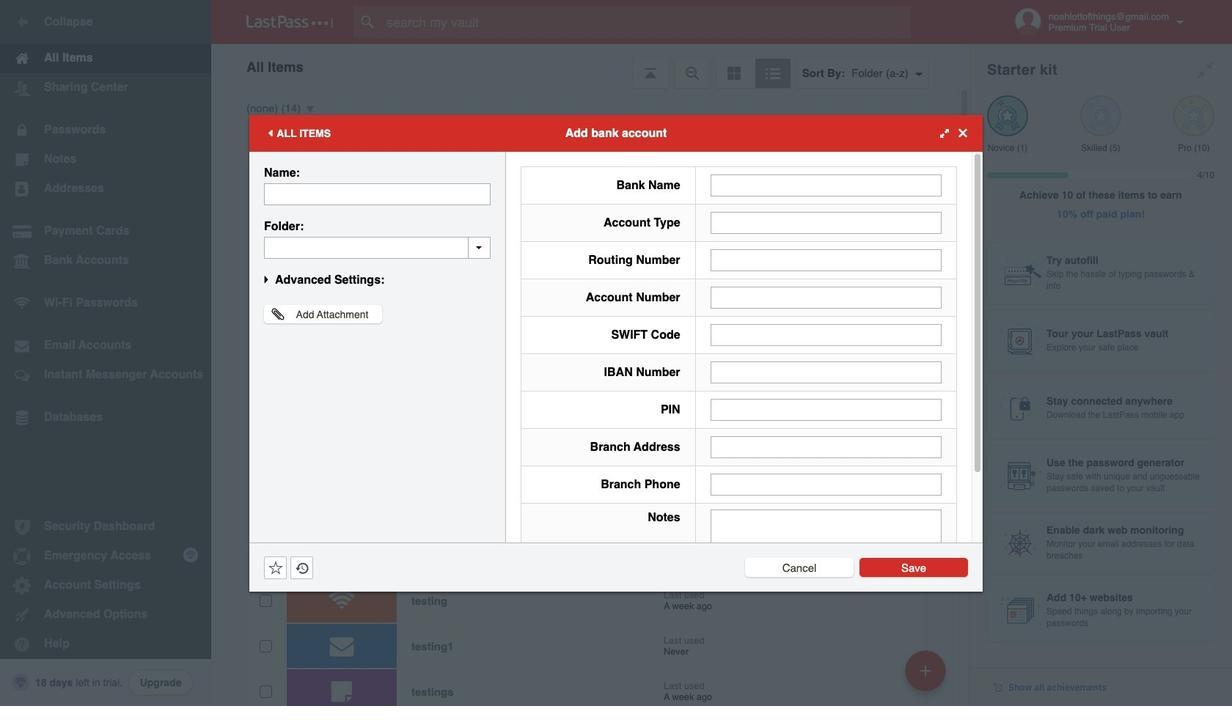 Task type: locate. For each thing, give the bounding box(es) containing it.
main navigation navigation
[[0, 0, 211, 706]]

Search search field
[[353, 6, 939, 38]]

dialog
[[249, 115, 983, 610]]

None text field
[[710, 174, 942, 196], [264, 183, 491, 205], [264, 237, 491, 259], [710, 324, 942, 346], [710, 361, 942, 383], [710, 174, 942, 196], [264, 183, 491, 205], [264, 237, 491, 259], [710, 324, 942, 346], [710, 361, 942, 383]]

lastpass image
[[246, 15, 333, 29]]

None text field
[[710, 212, 942, 234], [710, 249, 942, 271], [710, 286, 942, 308], [710, 399, 942, 421], [710, 436, 942, 458], [710, 473, 942, 495], [710, 509, 942, 600], [710, 212, 942, 234], [710, 249, 942, 271], [710, 286, 942, 308], [710, 399, 942, 421], [710, 436, 942, 458], [710, 473, 942, 495], [710, 509, 942, 600]]



Task type: describe. For each thing, give the bounding box(es) containing it.
vault options navigation
[[211, 44, 969, 88]]

search my vault text field
[[353, 6, 939, 38]]

new item navigation
[[900, 646, 955, 706]]

new item image
[[920, 666, 931, 676]]



Task type: vqa. For each thing, say whether or not it's contained in the screenshot.
New item element
no



